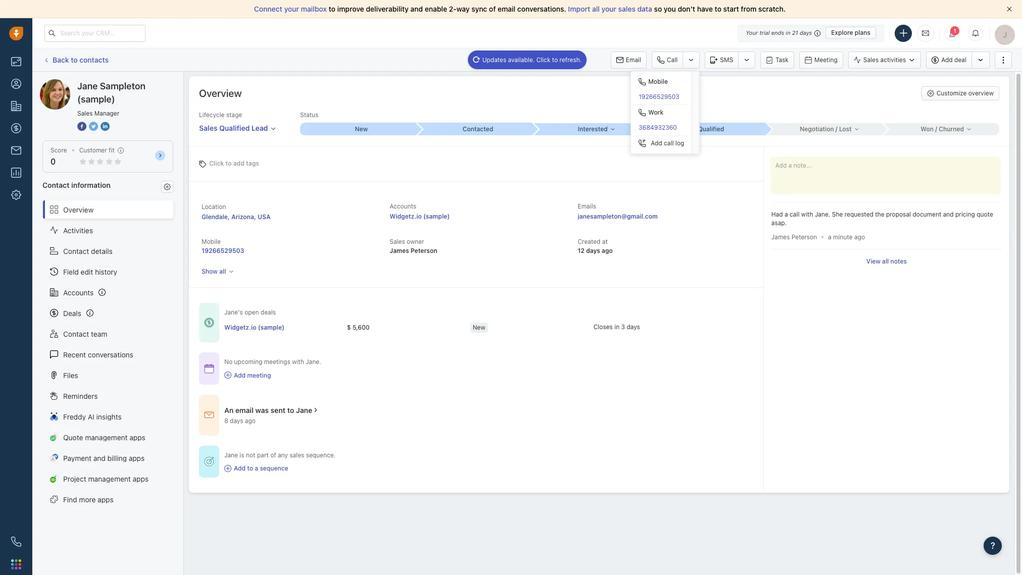 Task type: locate. For each thing, give the bounding box(es) containing it.
/ right won
[[935, 125, 937, 133]]

1 horizontal spatial ago
[[602, 247, 613, 255]]

2 vertical spatial contact
[[63, 330, 89, 338]]

customer fit
[[79, 147, 115, 154]]

jane. left she
[[815, 211, 830, 218]]

closes in 3 days
[[593, 323, 640, 331]]

/ left lost
[[836, 125, 837, 133]]

of left "any" in the left of the page
[[270, 451, 276, 459]]

view
[[866, 258, 880, 265]]

your right import
[[601, 5, 616, 13]]

widgetz.io (sample) link down open
[[224, 323, 284, 332]]

0 horizontal spatial all
[[219, 268, 226, 275]]

peterson down "owner"
[[411, 247, 437, 255]]

sales
[[618, 5, 635, 13], [290, 451, 304, 459]]

not
[[246, 451, 255, 459]]

jane for jane sampleton (sample)
[[60, 79, 76, 87]]

0 horizontal spatial jane.
[[306, 358, 321, 366]]

container_wx8msf4aqz5i3rn1 image left widgetz.io (sample)
[[204, 318, 214, 328]]

of right sync
[[489, 5, 496, 13]]

widgetz.io (sample)
[[224, 324, 284, 331]]

sales left "activities"
[[863, 56, 879, 64]]

container_wx8msf4aqz5i3rn1 image left the add to a sequence
[[224, 465, 231, 472]]

3684932360
[[639, 124, 677, 131]]

apps for project management apps
[[133, 475, 149, 483]]

0 horizontal spatial a
[[255, 465, 258, 472]]

1 vertical spatial contact
[[63, 247, 89, 255]]

refresh.
[[560, 56, 582, 63]]

a down 'not'
[[255, 465, 258, 472]]

customer
[[79, 147, 107, 154]]

mobile for mobile 19266529503
[[202, 238, 221, 246]]

0 vertical spatial widgetz.io (sample) link
[[390, 213, 450, 220]]

of
[[489, 5, 496, 13], [270, 451, 276, 459]]

0 vertical spatial all
[[592, 5, 600, 13]]

19266529503 up show all
[[202, 247, 244, 255]]

james down asap.
[[771, 233, 790, 241]]

1 link
[[945, 26, 960, 41]]

0 vertical spatial contact
[[42, 181, 69, 190]]

1 horizontal spatial jane.
[[815, 211, 830, 218]]

mobile down 'call' link
[[648, 78, 668, 85]]

add down is
[[234, 465, 246, 472]]

1 vertical spatial in
[[614, 323, 619, 331]]

contact up recent
[[63, 330, 89, 338]]

1 horizontal spatial widgetz.io
[[390, 213, 422, 220]]

1 vertical spatial all
[[882, 258, 889, 265]]

days right 8
[[230, 417, 243, 425]]

container_wx8msf4aqz5i3rn1 image down no
[[224, 372, 231, 379]]

jane down contacts
[[77, 81, 98, 91]]

1 vertical spatial james
[[390, 247, 409, 255]]

1 vertical spatial click
[[209, 159, 224, 167]]

a left minute
[[828, 234, 831, 241]]

container_wx8msf4aqz5i3rn1 image left is
[[204, 457, 214, 467]]

with inside had a call with jane. she requested the proposal document and pricing quote asap.
[[801, 211, 813, 218]]

sms button
[[705, 51, 738, 68]]

1 vertical spatial and
[[943, 211, 954, 218]]

asap.
[[771, 219, 787, 227]]

more
[[79, 495, 96, 504]]

qualified down stage
[[219, 124, 250, 132]]

all for show all
[[219, 268, 226, 275]]

sales down lifecycle
[[199, 124, 217, 132]]

0 vertical spatial widgetz.io
[[390, 213, 422, 220]]

plans
[[855, 29, 870, 36]]

churned
[[939, 125, 964, 133]]

details
[[91, 247, 113, 255]]

part
[[257, 451, 269, 459]]

management up payment and billing apps
[[85, 433, 128, 442]]

0 vertical spatial new
[[355, 125, 368, 133]]

1 horizontal spatial accounts
[[390, 203, 416, 210]]

/ inside button
[[836, 125, 837, 133]]

accounts inside accounts widgetz.io (sample)
[[390, 203, 416, 210]]

1 horizontal spatial mobile
[[648, 78, 668, 85]]

19266529503 link up show all
[[202, 247, 244, 255]]

peterson inside sales owner james peterson
[[411, 247, 437, 255]]

0 vertical spatial and
[[410, 5, 423, 13]]

the
[[875, 211, 884, 218]]

0 horizontal spatial email
[[235, 406, 254, 415]]

sales activities button
[[848, 51, 926, 68], [848, 51, 921, 68]]

0 vertical spatial ago
[[854, 234, 865, 241]]

0 horizontal spatial widgetz.io (sample) link
[[224, 323, 284, 332]]

(sample) down jane sampleton (sample) at the top
[[77, 94, 115, 105]]

1 horizontal spatial 19266529503
[[639, 93, 679, 100]]

1 vertical spatial container_wx8msf4aqz5i3rn1 image
[[204, 457, 214, 467]]

0 horizontal spatial of
[[270, 451, 276, 459]]

connect
[[254, 5, 282, 13]]

peterson left minute
[[792, 233, 817, 241]]

to left refresh.
[[552, 56, 558, 63]]

add down '3684932360'
[[651, 139, 662, 147]]

1 / from the left
[[836, 125, 837, 133]]

all inside "link"
[[882, 258, 889, 265]]

history
[[95, 268, 117, 276]]

freddy
[[63, 413, 86, 421]]

days right 21
[[800, 29, 812, 36]]

won / churned button
[[883, 123, 999, 135]]

1 horizontal spatial container_wx8msf4aqz5i3rn1 image
[[312, 407, 319, 414]]

location glendale, arizona, usa
[[202, 203, 271, 221]]

sampleton for jane sampleton (sample)
[[78, 79, 112, 87]]

12
[[578, 247, 585, 255]]

widgetz.io down the jane's
[[224, 324, 256, 331]]

all right import
[[592, 5, 600, 13]]

0 horizontal spatial 19266529503 link
[[202, 247, 244, 255]]

(sample)
[[114, 79, 143, 87], [77, 94, 115, 105], [423, 213, 450, 220], [258, 324, 284, 331]]

1 horizontal spatial call
[[790, 211, 799, 218]]

1 vertical spatial call
[[790, 211, 799, 218]]

call right had
[[790, 211, 799, 218]]

start
[[723, 5, 739, 13]]

jane for jane is not part of any sales sequence.
[[224, 451, 238, 459]]

0 vertical spatial in
[[786, 29, 790, 36]]

contact down 0
[[42, 181, 69, 190]]

widgetz.io up "owner"
[[390, 213, 422, 220]]

1 horizontal spatial james
[[771, 233, 790, 241]]

sales left "owner"
[[390, 238, 405, 246]]

overview up lifecycle stage
[[199, 87, 242, 99]]

sales for sales qualified lead
[[199, 124, 217, 132]]

1 your from the left
[[284, 5, 299, 13]]

no
[[224, 358, 232, 366]]

add for add to a sequence
[[234, 465, 246, 472]]

click right available.
[[536, 56, 550, 63]]

widgetz.io (sample) link up "owner"
[[390, 213, 450, 220]]

find
[[63, 495, 77, 504]]

mobile inside mobile 19266529503
[[202, 238, 221, 246]]

sampleton inside 'jane sampleton (sample) sales manager'
[[100, 81, 145, 91]]

0 vertical spatial a
[[785, 211, 788, 218]]

sampleton down contacts
[[78, 79, 112, 87]]

2 horizontal spatial and
[[943, 211, 954, 218]]

apps down payment and billing apps
[[133, 475, 149, 483]]

sms
[[720, 56, 733, 63]]

container_wx8msf4aqz5i3rn1 image inside add meeting link
[[224, 372, 231, 379]]

overview up activities
[[63, 205, 94, 214]]

contact details
[[63, 247, 113, 255]]

apps for find more apps
[[98, 495, 114, 504]]

jane. right meetings
[[306, 358, 321, 366]]

1 vertical spatial jane.
[[306, 358, 321, 366]]

0 horizontal spatial with
[[292, 358, 304, 366]]

container_wx8msf4aqz5i3rn1 image right sent
[[312, 407, 319, 414]]

back
[[53, 55, 69, 64]]

twitter circled image
[[89, 121, 98, 132]]

your left mailbox
[[284, 5, 299, 13]]

call button
[[652, 51, 683, 68]]

sales right "any" in the left of the page
[[290, 451, 304, 459]]

0 horizontal spatial your
[[284, 5, 299, 13]]

container_wx8msf4aqz5i3rn1 image
[[312, 407, 319, 414], [204, 457, 214, 467]]

and inside had a call with jane. she requested the proposal document and pricing quote asap.
[[943, 211, 954, 218]]

1 horizontal spatial of
[[489, 5, 496, 13]]

row
[[224, 317, 717, 338]]

19266529503 link
[[631, 89, 692, 104], [202, 247, 244, 255]]

call
[[664, 139, 674, 147], [790, 211, 799, 218]]

1 vertical spatial 19266529503
[[202, 247, 244, 255]]

accounts
[[390, 203, 416, 210], [63, 288, 94, 297]]

2 vertical spatial ago
[[245, 417, 256, 425]]

0 vertical spatial of
[[489, 5, 496, 13]]

1 vertical spatial with
[[292, 358, 304, 366]]

1 horizontal spatial peterson
[[792, 233, 817, 241]]

Search your CRM... text field
[[44, 25, 145, 42]]

0 vertical spatial management
[[85, 433, 128, 442]]

add inside button
[[941, 56, 953, 64]]

1 vertical spatial management
[[88, 475, 131, 483]]

jane. inside had a call with jane. she requested the proposal document and pricing quote asap.
[[815, 211, 830, 218]]

lead
[[252, 124, 268, 132]]

days down created
[[586, 247, 600, 255]]

0 horizontal spatial peterson
[[411, 247, 437, 255]]

new
[[355, 125, 368, 133], [473, 324, 485, 331]]

container_wx8msf4aqz5i3rn1 image left no
[[204, 364, 214, 374]]

1 horizontal spatial a
[[785, 211, 788, 218]]

1 horizontal spatial your
[[601, 5, 616, 13]]

add down upcoming
[[234, 372, 246, 379]]

and left pricing
[[943, 211, 954, 218]]

1 horizontal spatial new
[[473, 324, 485, 331]]

negotiation / lost button
[[766, 123, 883, 135]]

1 horizontal spatial in
[[786, 29, 790, 36]]

project management apps
[[63, 475, 149, 483]]

0 horizontal spatial /
[[836, 125, 837, 133]]

won
[[921, 125, 934, 133]]

payment
[[63, 454, 91, 463]]

19266529503 link up work
[[631, 89, 692, 104]]

import all your sales data link
[[568, 5, 654, 13]]

0 horizontal spatial and
[[93, 454, 106, 463]]

lost
[[839, 125, 852, 133]]

ago right minute
[[854, 234, 865, 241]]

jane inside 'jane sampleton (sample) sales manager'
[[77, 81, 98, 91]]

0 horizontal spatial mobile
[[202, 238, 221, 246]]

overview
[[199, 87, 242, 99], [63, 205, 94, 214]]

accounts for accounts
[[63, 288, 94, 297]]

so
[[654, 5, 662, 13]]

2 vertical spatial and
[[93, 454, 106, 463]]

explore plans link
[[826, 27, 876, 39]]

to right mailbox
[[329, 5, 335, 13]]

ago for a minute ago
[[854, 234, 865, 241]]

1 vertical spatial accounts
[[63, 288, 94, 297]]

1 vertical spatial sales
[[290, 451, 304, 459]]

0 vertical spatial james
[[771, 233, 790, 241]]

0 vertical spatial mobile
[[648, 78, 668, 85]]

contacted link
[[417, 123, 533, 135]]

1 vertical spatial ago
[[602, 247, 613, 255]]

0 horizontal spatial james
[[390, 247, 409, 255]]

all right view
[[882, 258, 889, 265]]

jane down back
[[60, 79, 76, 87]]

to down 'not'
[[247, 465, 253, 472]]

a right had
[[785, 211, 788, 218]]

apps right billing
[[129, 454, 145, 463]]

new link
[[300, 123, 417, 135]]

2 vertical spatial all
[[219, 268, 226, 275]]

0 vertical spatial 19266529503
[[639, 93, 679, 100]]

in left 21
[[786, 29, 790, 36]]

(sample) up the manager in the top left of the page
[[114, 79, 143, 87]]

0 horizontal spatial widgetz.io
[[224, 324, 256, 331]]

ago
[[854, 234, 865, 241], [602, 247, 613, 255], [245, 417, 256, 425]]

she
[[832, 211, 843, 218]]

2 / from the left
[[935, 125, 937, 133]]

to right back
[[71, 55, 78, 64]]

activities
[[63, 226, 93, 235]]

with
[[801, 211, 813, 218], [292, 358, 304, 366]]

container_wx8msf4aqz5i3rn1 image
[[204, 318, 214, 328], [204, 364, 214, 374], [224, 372, 231, 379], [204, 410, 214, 420], [224, 465, 231, 472]]

sales left data
[[618, 5, 635, 13]]

is
[[240, 451, 244, 459]]

/ inside button
[[935, 125, 937, 133]]

jane right sent
[[296, 406, 312, 415]]

with for call
[[801, 211, 813, 218]]

apps for quote management apps
[[129, 433, 145, 442]]

0 vertical spatial sales
[[618, 5, 635, 13]]

way
[[456, 5, 470, 13]]

1 horizontal spatial email
[[498, 5, 515, 13]]

email right sync
[[498, 5, 515, 13]]

apps
[[129, 433, 145, 442], [129, 454, 145, 463], [133, 475, 149, 483], [98, 495, 114, 504]]

1 horizontal spatial click
[[536, 56, 550, 63]]

interested
[[578, 125, 608, 133]]

apps up payment and billing apps
[[129, 433, 145, 442]]

sales inside sales owner james peterson
[[390, 238, 405, 246]]

(sample) inside accounts widgetz.io (sample)
[[423, 213, 450, 220]]

0 horizontal spatial new
[[355, 125, 368, 133]]

19266529503 up work
[[639, 93, 679, 100]]

requested
[[845, 211, 873, 218]]

meeting
[[814, 56, 837, 63]]

sales up facebook circled image
[[77, 110, 93, 117]]

days right 3
[[627, 323, 640, 331]]

1 horizontal spatial /
[[935, 125, 937, 133]]

0 vertical spatial with
[[801, 211, 813, 218]]

jane left is
[[224, 451, 238, 459]]

contact down activities
[[63, 247, 89, 255]]

sampleton up the manager in the top left of the page
[[100, 81, 145, 91]]

ends
[[771, 29, 784, 36]]

(sample) up "owner"
[[423, 213, 450, 220]]

1 vertical spatial peterson
[[411, 247, 437, 255]]

(sample) for accounts widgetz.io (sample)
[[423, 213, 450, 220]]

james inside sales owner james peterson
[[390, 247, 409, 255]]

mobile 19266529503
[[202, 238, 244, 255]]

james down "owner"
[[390, 247, 409, 255]]

1 vertical spatial overview
[[63, 205, 94, 214]]

0 vertical spatial peterson
[[792, 233, 817, 241]]

accounts up "deals"
[[63, 288, 94, 297]]

deal
[[954, 56, 966, 64]]

in left 3
[[614, 323, 619, 331]]

email up 8 days ago
[[235, 406, 254, 415]]

and left 'enable'
[[410, 5, 423, 13]]

accounts up "owner"
[[390, 203, 416, 210]]

apps right more
[[98, 495, 114, 504]]

management down payment and billing apps
[[88, 475, 131, 483]]

(sample) down "deals"
[[258, 324, 284, 331]]

have
[[697, 5, 713, 13]]

james
[[771, 233, 790, 241], [390, 247, 409, 255]]

and left billing
[[93, 454, 106, 463]]

jane sampleton (sample)
[[60, 79, 143, 87]]

add for add meeting
[[234, 372, 246, 379]]

2 horizontal spatial ago
[[854, 234, 865, 241]]

0 horizontal spatial container_wx8msf4aqz5i3rn1 image
[[204, 457, 214, 467]]

back to contacts
[[53, 55, 109, 64]]

click left add
[[209, 159, 224, 167]]

2 horizontal spatial all
[[882, 258, 889, 265]]

insights
[[96, 413, 122, 421]]

mobile down 'glendale,'
[[202, 238, 221, 246]]

2 horizontal spatial a
[[828, 234, 831, 241]]

ago down was
[[245, 417, 256, 425]]

ago down at
[[602, 247, 613, 255]]

0 horizontal spatial ago
[[245, 417, 256, 425]]

status
[[300, 111, 318, 119]]

add left 'deal'
[[941, 56, 953, 64]]

call left log
[[664, 139, 674, 147]]

0 horizontal spatial call
[[664, 139, 674, 147]]

with right meetings
[[292, 358, 304, 366]]

(sample) inside 'jane sampleton (sample) sales manager'
[[77, 94, 115, 105]]

pricing
[[955, 211, 975, 218]]

you
[[664, 5, 676, 13]]

0 horizontal spatial accounts
[[63, 288, 94, 297]]

add to a sequence link
[[224, 464, 336, 473]]

with up james peterson
[[801, 211, 813, 218]]

updates available. click to refresh.
[[482, 56, 582, 63]]

recent
[[63, 350, 86, 359]]

1 vertical spatial widgetz.io
[[224, 324, 256, 331]]

contact
[[42, 181, 69, 190], [63, 247, 89, 255], [63, 330, 89, 338]]

all right the 'show'
[[219, 268, 226, 275]]

add deal button
[[926, 51, 971, 68]]

qualified right 3684932360 link
[[698, 125, 724, 133]]

open
[[245, 309, 259, 316]]

0 vertical spatial overview
[[199, 87, 242, 99]]

no upcoming meetings with jane.
[[224, 358, 321, 366]]

0 horizontal spatial 19266529503
[[202, 247, 244, 255]]

0 vertical spatial accounts
[[390, 203, 416, 210]]

1 vertical spatial mobile
[[202, 238, 221, 246]]

sales for sales activities
[[863, 56, 879, 64]]

2 vertical spatial a
[[255, 465, 258, 472]]



Task type: vqa. For each thing, say whether or not it's contained in the screenshot.
HAVE
yes



Task type: describe. For each thing, give the bounding box(es) containing it.
ai
[[88, 413, 94, 421]]

add meeting
[[234, 372, 271, 379]]

contact for contact team
[[63, 330, 89, 338]]

linkedin circled image
[[101, 121, 110, 132]]

container_wx8msf4aqz5i3rn1 image left 8
[[204, 410, 214, 420]]

contact information
[[42, 181, 110, 190]]

contact team
[[63, 330, 107, 338]]

(sample) for jane sampleton (sample)
[[114, 79, 143, 87]]

sales activities
[[863, 56, 906, 64]]

sales inside 'jane sampleton (sample) sales manager'
[[77, 110, 93, 117]]

1 horizontal spatial and
[[410, 5, 423, 13]]

3
[[621, 323, 625, 331]]

row containing closes in 3 days
[[224, 317, 717, 338]]

task
[[776, 56, 789, 63]]

1 vertical spatial 19266529503 link
[[202, 247, 244, 255]]

freshworks switcher image
[[11, 560, 21, 570]]

sent
[[271, 406, 285, 415]]

negotiation
[[800, 125, 834, 133]]

add meeting link
[[224, 371, 321, 380]]

activities
[[880, 56, 906, 64]]

0 horizontal spatial overview
[[63, 205, 94, 214]]

owner
[[407, 238, 424, 246]]

container_wx8msf4aqz5i3rn1 image inside add to a sequence link
[[224, 465, 231, 472]]

1 vertical spatial of
[[270, 451, 276, 459]]

a inside had a call with jane. she requested the proposal document and pricing quote asap.
[[785, 211, 788, 218]]

email
[[626, 56, 641, 63]]

add for add call log
[[651, 139, 662, 147]]

improve
[[337, 5, 364, 13]]

connect your mailbox link
[[254, 5, 329, 13]]

mobile for mobile
[[648, 78, 668, 85]]

sampleton for jane sampleton (sample) sales manager
[[100, 81, 145, 91]]

0 horizontal spatial click
[[209, 159, 224, 167]]

jane. for meetings
[[306, 358, 321, 366]]

all for view all notes
[[882, 258, 889, 265]]

lifecycle stage
[[199, 111, 242, 119]]

jane. for call
[[815, 211, 830, 218]]

quote
[[63, 433, 83, 442]]

1 horizontal spatial widgetz.io (sample) link
[[390, 213, 450, 220]]

your trial ends in 21 days
[[746, 29, 812, 36]]

call
[[667, 56, 678, 63]]

quote management apps
[[63, 433, 145, 442]]

jane's
[[224, 309, 243, 316]]

show all
[[202, 268, 226, 275]]

conversations.
[[517, 5, 566, 13]]

widgetz.io inside accounts widgetz.io (sample)
[[390, 213, 422, 220]]

1 horizontal spatial sales
[[618, 5, 635, 13]]

customize overview button
[[921, 86, 999, 101]]

click inside updates available. click to refresh. 'link'
[[536, 56, 550, 63]]

contacted
[[463, 125, 493, 133]]

accounts widgetz.io (sample)
[[390, 203, 450, 220]]

send email image
[[922, 29, 929, 37]]

meetings
[[264, 358, 290, 366]]

accounts for accounts widgetz.io (sample)
[[390, 203, 416, 210]]

1 horizontal spatial all
[[592, 5, 600, 13]]

team
[[91, 330, 107, 338]]

don't
[[678, 5, 695, 13]]

created at 12 days ago
[[578, 238, 613, 255]]

21
[[792, 29, 798, 36]]

to inside 'link'
[[552, 56, 558, 63]]

from
[[741, 5, 757, 13]]

a minute ago
[[828, 234, 865, 241]]

jane's open deals
[[224, 309, 276, 316]]

deals
[[63, 309, 81, 318]]

score
[[51, 147, 67, 154]]

negotiation / lost
[[800, 125, 852, 133]]

interested button
[[533, 123, 650, 135]]

1 horizontal spatial 19266529503 link
[[631, 89, 692, 104]]

view all notes
[[866, 258, 907, 265]]

files
[[63, 371, 78, 380]]

0 vertical spatial container_wx8msf4aqz5i3rn1 image
[[312, 407, 319, 414]]

explore plans
[[831, 29, 870, 36]]

ago for 8 days ago
[[245, 417, 256, 425]]

mailbox
[[301, 5, 327, 13]]

add call log
[[651, 139, 684, 147]]

customize
[[936, 89, 967, 97]]

notes
[[890, 258, 907, 265]]

explore
[[831, 29, 853, 36]]

sales for sales owner james peterson
[[390, 238, 405, 246]]

data
[[637, 5, 652, 13]]

0 vertical spatial call
[[664, 139, 674, 147]]

edit
[[81, 268, 93, 276]]

/ for lost
[[836, 125, 837, 133]]

jane sampleton (sample) sales manager
[[77, 81, 145, 117]]

facebook circled image
[[77, 121, 86, 132]]

mng settings image
[[164, 183, 171, 190]]

was
[[255, 406, 269, 415]]

close image
[[1007, 7, 1012, 12]]

quote
[[977, 211, 993, 218]]

payment and billing apps
[[63, 454, 145, 463]]

sales owner james peterson
[[390, 238, 437, 255]]

to right sent
[[287, 406, 294, 415]]

1 vertical spatial new
[[473, 324, 485, 331]]

with for meetings
[[292, 358, 304, 366]]

$ 5,600
[[347, 324, 370, 331]]

3684932360 link
[[631, 120, 692, 135]]

jane is not part of any sales sequence.
[[224, 451, 336, 459]]

jane for jane sampleton (sample) sales manager
[[77, 81, 98, 91]]

0 horizontal spatial qualified
[[219, 124, 250, 132]]

any
[[278, 451, 288, 459]]

phone element
[[6, 532, 26, 552]]

james peterson
[[771, 233, 817, 241]]

overview
[[968, 89, 994, 97]]

management for quote
[[85, 433, 128, 442]]

minute
[[833, 234, 853, 241]]

/ for churned
[[935, 125, 937, 133]]

conversations
[[88, 350, 133, 359]]

sequence.
[[306, 451, 336, 459]]

(sample) for jane sampleton (sample) sales manager
[[77, 94, 115, 105]]

days inside "created at 12 days ago"
[[586, 247, 600, 255]]

0 button
[[51, 157, 56, 166]]

an
[[224, 406, 234, 415]]

upcoming
[[234, 358, 262, 366]]

0 vertical spatial email
[[498, 5, 515, 13]]

fit
[[109, 147, 115, 154]]

1 horizontal spatial qualified
[[698, 125, 724, 133]]

score 0
[[51, 147, 67, 166]]

add for add deal
[[941, 56, 953, 64]]

show
[[202, 268, 218, 275]]

(sample) inside the 'widgetz.io (sample)' link
[[258, 324, 284, 331]]

to left add
[[226, 159, 232, 167]]

sequence
[[260, 465, 288, 472]]

customize overview
[[936, 89, 994, 97]]

0 horizontal spatial in
[[614, 323, 619, 331]]

glendale,
[[202, 213, 230, 221]]

call inside had a call with jane. she requested the proposal document and pricing quote asap.
[[790, 211, 799, 218]]

1 vertical spatial widgetz.io (sample) link
[[224, 323, 284, 332]]

1 vertical spatial email
[[235, 406, 254, 415]]

1 horizontal spatial overview
[[199, 87, 242, 99]]

glendale, arizona, usa link
[[202, 213, 271, 221]]

8
[[224, 417, 228, 425]]

contact for contact information
[[42, 181, 69, 190]]

2 your from the left
[[601, 5, 616, 13]]

had a call with jane. she requested the proposal document and pricing quote asap.
[[771, 211, 993, 227]]

ago inside "created at 12 days ago"
[[602, 247, 613, 255]]

1
[[953, 28, 956, 34]]

email button
[[611, 51, 647, 68]]

qualified link
[[650, 123, 766, 135]]

meeting
[[247, 372, 271, 379]]

recent conversations
[[63, 350, 133, 359]]

phone image
[[11, 537, 21, 547]]

contact for contact details
[[63, 247, 89, 255]]

0 horizontal spatial sales
[[290, 451, 304, 459]]

to left start
[[715, 5, 721, 13]]

field
[[63, 268, 79, 276]]

1 vertical spatial a
[[828, 234, 831, 241]]

closes
[[593, 323, 613, 331]]

add deal
[[941, 56, 966, 64]]

negotiation / lost link
[[766, 123, 883, 135]]

management for project
[[88, 475, 131, 483]]



